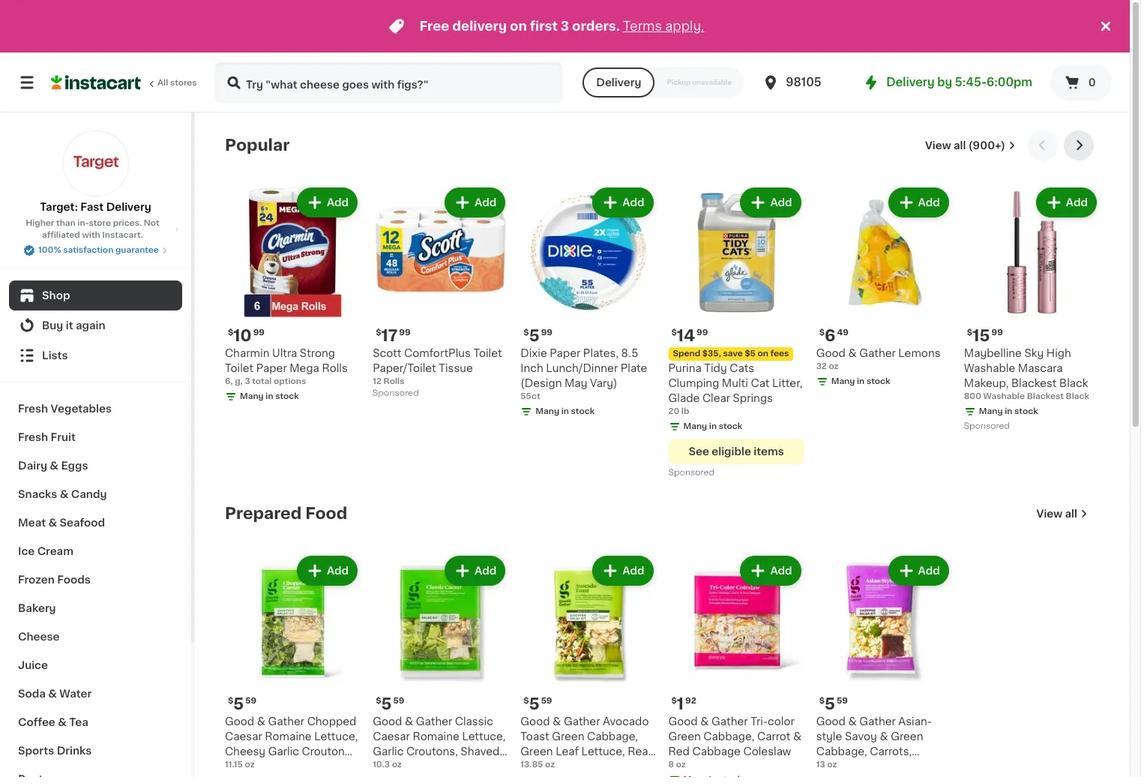 Task type: describe. For each thing, give the bounding box(es) containing it.
parmesan inside good & gather classic caesar romaine lettuce, garlic croutons, shaved parmesan cheese & cracked black pe
[[373, 762, 425, 772]]

many in stock for 15
[[979, 407, 1039, 416]]

lettuce, for crouton
[[314, 732, 358, 742]]

cheese link
[[9, 623, 182, 651]]

scott comfortplus toilet paper/toilet tissue 12 rolls
[[373, 348, 502, 386]]

meat & seafood
[[18, 518, 105, 528]]

target:
[[40, 202, 78, 212]]

product group containing 1
[[669, 553, 805, 777]]

sports drinks
[[18, 746, 92, 756]]

celery,
[[817, 762, 854, 772]]

6,
[[225, 377, 233, 386]]

3 inside charmin ultra strong toilet paper mega rolls 6, g, 3 total options
[[245, 377, 250, 386]]

food
[[305, 506, 347, 521]]

& for snacks & candy
[[60, 489, 69, 500]]

target: fast delivery logo image
[[63, 131, 129, 197]]

stock for 6
[[867, 377, 891, 386]]

add for charmin ultra strong toilet paper mega rolls
[[327, 197, 349, 208]]

leaf
[[556, 747, 579, 757]]

all for view all
[[1066, 509, 1078, 519]]

add for good & gather chopped caesar romaine lettuce, cheesy garlic crouton crumbles & shredded parmesan ch
[[327, 566, 349, 576]]

& for good & gather lemons 32 oz
[[849, 348, 857, 359]]

not
[[144, 219, 160, 227]]

add button for good & gather asian- style savoy & green cabbage, carrots, celery, wonton strips, sliced almonds, g
[[890, 557, 948, 584]]

13.85
[[521, 761, 543, 769]]

store
[[89, 219, 111, 227]]

chopped
[[307, 717, 357, 727]]

paper inside dixie paper plates, 8.5 inch lunch/dinner plate (design may vary) 55ct
[[550, 348, 581, 359]]

all stores
[[158, 79, 197, 87]]

59 for good & gather classic caesar romaine lettuce, garlic croutons, shaved parmesan cheese & cracked black pe
[[393, 697, 405, 705]]

stock for 5
[[571, 407, 595, 416]]

item carousel region containing popular
[[225, 131, 1100, 487]]

5 for good & gather avocado toast green cabbage, green leaf lettuce, real hass avocado, mini toasts, red cabb
[[529, 696, 540, 712]]

add for dixie paper plates, 8.5 inch lunch/dinner plate (design may vary)
[[623, 197, 645, 208]]

all stores link
[[51, 62, 198, 104]]

$ for good & gather tri-color green cabbage, carrot & red cabbage coleslaw
[[672, 697, 677, 705]]

tri-
[[751, 717, 768, 727]]

0 vertical spatial black
[[1060, 378, 1089, 389]]

& for soda & water
[[48, 689, 57, 699]]

5 for good & gather classic caesar romaine lettuce, garlic croutons, shaved parmesan cheese & cracked black pe
[[381, 696, 392, 712]]

garlic inside good & gather classic caesar romaine lettuce, garlic croutons, shaved parmesan cheese & cracked black pe
[[373, 747, 404, 757]]

classic
[[455, 717, 493, 727]]

tea
[[69, 717, 88, 728]]

good for good & gather avocado toast green cabbage, green leaf lettuce, real hass avocado, mini toasts, red cabb
[[521, 717, 550, 727]]

limited time offer region
[[0, 0, 1097, 53]]

fresh for fresh vegetables
[[18, 404, 48, 414]]

$ 5 59 for good & gather asian- style savoy & green cabbage, carrots, celery, wonton strips, sliced almonds, g
[[820, 696, 848, 712]]

5 for dixie paper plates, 8.5 inch lunch/dinner plate (design may vary)
[[529, 328, 540, 344]]

$ for scott comfortplus toilet paper/toilet tissue
[[376, 329, 381, 337]]

add button for good & gather chopped caesar romaine lettuce, cheesy garlic crouton crumbles & shredded parmesan ch
[[298, 557, 356, 584]]

all for view all (900+)
[[954, 140, 966, 151]]

3 inside limited time offer region
[[561, 20, 569, 32]]

toilet inside charmin ultra strong toilet paper mega rolls 6, g, 3 total options
[[225, 363, 254, 374]]

paper/toilet
[[373, 363, 436, 374]]

mascara
[[1018, 363, 1063, 374]]

cabbage
[[693, 747, 741, 757]]

98105 button
[[762, 62, 852, 104]]

g,
[[235, 377, 243, 386]]

delivery for delivery by 5:45-6:00pm
[[887, 77, 935, 88]]

gather for classic
[[416, 717, 453, 727]]

& right crumbles
[[279, 762, 287, 772]]

hass
[[521, 762, 547, 772]]

wonton
[[857, 762, 898, 772]]

oz for good & gather chopped caesar romaine lettuce, cheesy garlic crouton crumbles & shredded parmesan ch
[[245, 761, 255, 769]]

6
[[825, 328, 836, 344]]

0 vertical spatial washable
[[964, 363, 1016, 374]]

buy it again link
[[9, 311, 182, 341]]

99 for 17
[[399, 329, 411, 337]]

garlic inside good & gather chopped caesar romaine lettuce, cheesy garlic crouton crumbles & shredded parmesan ch
[[268, 747, 299, 757]]

100% satisfaction guarantee
[[38, 246, 159, 254]]

sponsored badge image for 15
[[964, 422, 1010, 431]]

10.3 oz
[[373, 761, 402, 769]]

$ for good & gather lemons
[[820, 329, 825, 337]]

color
[[768, 717, 795, 727]]

purina tidy cats clumping multi cat litter, glade clear springs 20 lb
[[669, 363, 803, 416]]

& for good & gather asian- style savoy & green cabbage, carrots, celery, wonton strips, sliced almonds, g
[[849, 717, 857, 727]]

many in stock for 6
[[832, 377, 891, 386]]

oz inside good & gather tri-color green cabbage, carrot & red cabbage coleslaw 8 oz
[[676, 761, 686, 769]]

meat
[[18, 518, 46, 528]]

0 vertical spatial blackest
[[1012, 378, 1057, 389]]

add button for good & gather classic caesar romaine lettuce, garlic croutons, shaved parmesan cheese & cracked black pe
[[446, 557, 504, 584]]

instacart logo image
[[51, 74, 141, 92]]

with
[[82, 231, 100, 239]]

& up carrots,
[[880, 732, 889, 742]]

paper inside charmin ultra strong toilet paper mega rolls 6, g, 3 total options
[[256, 363, 287, 374]]

59 for good & gather chopped caesar romaine lettuce, cheesy garlic crouton crumbles & shredded parmesan ch
[[246, 697, 257, 705]]

& for good & gather classic caesar romaine lettuce, garlic croutons, shaved parmesan cheese & cracked black pe
[[405, 717, 413, 727]]

& for coffee & tea
[[58, 717, 67, 728]]

add for good & gather avocado toast green cabbage, green leaf lettuce, real hass avocado, mini toasts, red cabb
[[623, 566, 645, 576]]

& for good & gather chopped caesar romaine lettuce, cheesy garlic crouton crumbles & shredded parmesan ch
[[257, 717, 266, 727]]

spend $35, save $5 on fees
[[673, 350, 789, 358]]

prepared food
[[225, 506, 347, 521]]

good for good & gather lemons 32 oz
[[817, 348, 846, 359]]

fresh vegetables
[[18, 404, 112, 414]]

1 vertical spatial on
[[758, 350, 769, 358]]

juice
[[18, 660, 48, 671]]

5 for good & gather asian- style savoy & green cabbage, carrots, celery, wonton strips, sliced almonds, g
[[825, 696, 836, 712]]

clumping
[[669, 378, 720, 389]]

rolls for 12
[[384, 377, 405, 386]]

1 vertical spatial washable
[[984, 392, 1025, 401]]

strong
[[300, 348, 335, 359]]

water
[[60, 689, 92, 699]]

98105
[[786, 77, 822, 88]]

1 horizontal spatial sponsored badge image
[[669, 469, 714, 477]]

toast
[[521, 732, 550, 742]]

tidy
[[705, 363, 727, 374]]

red inside good & gather tri-color green cabbage, carrot & red cabbage coleslaw 8 oz
[[669, 747, 690, 757]]

lists
[[42, 350, 68, 361]]

in for 5
[[562, 407, 569, 416]]

green inside good & gather tri-color green cabbage, carrot & red cabbage coleslaw 8 oz
[[669, 732, 701, 742]]

green up leaf
[[552, 732, 585, 742]]

again
[[76, 320, 106, 331]]

1 vertical spatial blackest
[[1027, 392, 1064, 401]]

(design
[[521, 378, 562, 389]]

frozen foods link
[[9, 566, 182, 594]]

plates,
[[583, 348, 619, 359]]

dairy
[[18, 461, 47, 471]]

strips,
[[901, 762, 934, 772]]

14
[[677, 328, 695, 344]]

good for good & gather chopped caesar romaine lettuce, cheesy garlic crouton crumbles & shredded parmesan ch
[[225, 717, 254, 727]]

sponsored badge image for 17
[[373, 389, 418, 398]]

black inside good & gather classic caesar romaine lettuce, garlic croutons, shaved parmesan cheese & cracked black pe
[[420, 777, 449, 777]]

stock for 15
[[1015, 407, 1039, 416]]

1 vertical spatial black
[[1066, 392, 1090, 401]]

green up 13.85 oz
[[521, 747, 553, 757]]

$ 5 59 for good & gather classic caesar romaine lettuce, garlic croutons, shaved parmesan cheese & cracked black pe
[[376, 696, 405, 712]]

$ for good & gather avocado toast green cabbage, green leaf lettuce, real hass avocado, mini toasts, red cabb
[[524, 697, 529, 705]]

fresh fruit
[[18, 432, 76, 443]]

$35,
[[703, 350, 721, 358]]

Search field
[[216, 63, 562, 102]]

add button for good & gather tri-color green cabbage, carrot & red cabbage coleslaw
[[742, 557, 800, 584]]

crumbles
[[225, 762, 276, 772]]

asian-
[[899, 717, 932, 727]]

style
[[817, 732, 843, 742]]

caesar for cheesy
[[225, 732, 262, 742]]

maybelline
[[964, 348, 1022, 359]]

comfortplus
[[404, 348, 471, 359]]

view for view all (900+)
[[926, 140, 952, 151]]

product group containing 15
[[964, 185, 1100, 434]]

cheese inside good & gather classic caesar romaine lettuce, garlic croutons, shaved parmesan cheese & cracked black pe
[[428, 762, 469, 772]]

orders.
[[572, 20, 620, 32]]

carrot
[[758, 732, 791, 742]]

higher
[[26, 219, 54, 227]]

almonds,
[[852, 777, 901, 777]]

free delivery on first 3 orders. terms apply.
[[420, 20, 705, 32]]

oz for good & gather avocado toast green cabbage, green leaf lettuce, real hass avocado, mini toasts, red cabb
[[545, 761, 555, 769]]

cracked
[[373, 777, 417, 777]]

fruit
[[51, 432, 76, 443]]

good for good & gather asian- style savoy & green cabbage, carrots, celery, wonton strips, sliced almonds, g
[[817, 717, 846, 727]]

& for dairy & eggs
[[50, 461, 58, 471]]

cream
[[37, 546, 73, 557]]

plate
[[621, 363, 648, 374]]

spend
[[673, 350, 701, 358]]

candy
[[71, 489, 107, 500]]

delivery
[[453, 20, 507, 32]]

$ for charmin ultra strong toilet paper mega rolls
[[228, 329, 234, 337]]

green inside good & gather asian- style savoy & green cabbage, carrots, celery, wonton strips, sliced almonds, g
[[891, 732, 924, 742]]

8.5
[[622, 348, 639, 359]]

good for good & gather tri-color green cabbage, carrot & red cabbage coleslaw 8 oz
[[669, 717, 698, 727]]

croutons,
[[407, 747, 458, 757]]

in for 15
[[1005, 407, 1013, 416]]

gather for chopped
[[268, 717, 305, 727]]

add button for good & gather avocado toast green cabbage, green leaf lettuce, real hass avocado, mini toasts, red cabb
[[594, 557, 652, 584]]

$ for spend $35, save $5 on fees
[[672, 329, 677, 337]]

romaine for croutons,
[[413, 732, 460, 742]]

service type group
[[583, 68, 744, 98]]

charmin ultra strong toilet paper mega rolls 6, g, 3 total options
[[225, 348, 348, 386]]

delivery by 5:45-6:00pm
[[887, 77, 1033, 88]]

fresh for fresh fruit
[[18, 432, 48, 443]]

sports drinks link
[[9, 737, 182, 765]]



Task type: locate. For each thing, give the bounding box(es) containing it.
$ 17 99
[[376, 328, 411, 344]]

lettuce, inside the good & gather avocado toast green cabbage, green leaf lettuce, real hass avocado, mini toasts, red cabb
[[582, 747, 625, 757]]

$ for maybelline sky high washable mascara makeup, blackest black
[[967, 329, 973, 337]]

good
[[817, 348, 846, 359], [225, 717, 254, 727], [669, 717, 698, 727], [373, 717, 402, 727], [521, 717, 550, 727], [817, 717, 846, 727]]

1 vertical spatial rolls
[[384, 377, 405, 386]]

& inside the good & gather avocado toast green cabbage, green leaf lettuce, real hass avocado, mini toasts, red cabb
[[553, 717, 561, 727]]

oz up the toasts,
[[545, 761, 555, 769]]

2 horizontal spatial delivery
[[887, 77, 935, 88]]

$ up spend
[[672, 329, 677, 337]]

1 horizontal spatial all
[[1066, 509, 1078, 519]]

delivery for delivery
[[597, 77, 642, 88]]

0 vertical spatial cheese
[[18, 632, 60, 642]]

5 up '10.3 oz'
[[381, 696, 392, 712]]

99 inside "$ 15 99"
[[992, 329, 1004, 337]]

3 99 from the left
[[399, 329, 411, 337]]

seafood
[[60, 518, 105, 528]]

caesar for garlic
[[373, 732, 410, 742]]

& down color
[[794, 732, 802, 742]]

see eligible items
[[689, 446, 784, 457]]

0 horizontal spatial rolls
[[322, 363, 348, 374]]

4 $ 5 59 from the left
[[820, 696, 848, 712]]

view all link
[[1037, 506, 1088, 521]]

many in stock down makeup,
[[979, 407, 1039, 416]]

in down clear
[[709, 422, 717, 431]]

0 vertical spatial rolls
[[322, 363, 348, 374]]

cabbage, for real
[[587, 732, 638, 742]]

gather inside good & gather tri-color green cabbage, carrot & red cabbage coleslaw 8 oz
[[712, 717, 748, 727]]

0 horizontal spatial garlic
[[268, 747, 299, 757]]

glade
[[669, 393, 700, 404]]

dairy & eggs link
[[9, 452, 182, 480]]

meat & seafood link
[[9, 509, 182, 537]]

buy
[[42, 320, 63, 331]]

0 horizontal spatial cabbage,
[[587, 732, 638, 742]]

many down 55ct
[[536, 407, 560, 416]]

purina
[[669, 363, 702, 374]]

toilet
[[474, 348, 502, 359], [225, 363, 254, 374]]

99 for 10
[[253, 329, 265, 337]]

3
[[561, 20, 569, 32], [245, 377, 250, 386]]

gather inside good & gather lemons 32 oz
[[860, 348, 896, 359]]

on inside limited time offer region
[[510, 20, 527, 32]]

99 right the 15
[[992, 329, 1004, 337]]

0 vertical spatial sponsored badge image
[[373, 389, 418, 398]]

6:00pm
[[987, 77, 1033, 88]]

$ inside $ 1 92
[[672, 697, 677, 705]]

55ct
[[521, 392, 541, 401]]

washable down makeup,
[[984, 392, 1025, 401]]

stock up eligible
[[719, 422, 743, 431]]

all inside view all (900+) link
[[954, 140, 966, 151]]

save
[[723, 350, 743, 358]]

$ up style
[[820, 697, 825, 705]]

2 vertical spatial black
[[420, 777, 449, 777]]

add for good & gather asian- style savoy & green cabbage, carrots, celery, wonton strips, sliced almonds, g
[[919, 566, 940, 576]]

0 vertical spatial 3
[[561, 20, 569, 32]]

99 inside $ 5 99
[[541, 329, 553, 337]]

washable down maybelline
[[964, 363, 1016, 374]]

2 59 from the left
[[393, 697, 405, 705]]

0 vertical spatial red
[[669, 747, 690, 757]]

caesar up cheesy
[[225, 732, 262, 742]]

bakery
[[18, 603, 56, 614]]

good for good & gather classic caesar romaine lettuce, garlic croutons, shaved parmesan cheese & cracked black pe
[[373, 717, 402, 727]]

59 up cheesy
[[246, 697, 257, 705]]

product group containing 14
[[669, 185, 805, 481]]

$ inside $ 14 99
[[672, 329, 677, 337]]

all inside view all link
[[1066, 509, 1078, 519]]

gather inside good & gather asian- style savoy & green cabbage, carrots, celery, wonton strips, sliced almonds, g
[[860, 717, 896, 727]]

many in stock down may
[[536, 407, 595, 416]]

lemons
[[899, 348, 941, 359]]

1 vertical spatial cheese
[[428, 762, 469, 772]]

1 59 from the left
[[246, 697, 257, 705]]

good inside good & gather tri-color green cabbage, carrot & red cabbage coleslaw 8 oz
[[669, 717, 698, 727]]

sports
[[18, 746, 54, 756]]

bakery link
[[9, 594, 182, 623]]

2 horizontal spatial sponsored badge image
[[964, 422, 1010, 431]]

many down total
[[240, 392, 264, 401]]

charmin
[[225, 348, 270, 359]]

gather for asian-
[[860, 717, 896, 727]]

0 horizontal spatial delivery
[[106, 202, 151, 212]]

$ left 92
[[672, 697, 677, 705]]

0 vertical spatial fresh
[[18, 404, 48, 414]]

0 horizontal spatial lettuce,
[[314, 732, 358, 742]]

& for good & gather tri-color green cabbage, carrot & red cabbage coleslaw 8 oz
[[701, 717, 709, 727]]

stock down may
[[571, 407, 595, 416]]

800
[[964, 392, 982, 401]]

many down lb
[[684, 422, 707, 431]]

1 horizontal spatial romaine
[[413, 732, 460, 742]]

1 horizontal spatial parmesan
[[373, 762, 425, 772]]

59 for good & gather asian- style savoy & green cabbage, carrots, celery, wonton strips, sliced almonds, g
[[837, 697, 848, 705]]

$ inside "$ 15 99"
[[967, 329, 973, 337]]

0 horizontal spatial sponsored badge image
[[373, 389, 418, 398]]

20
[[669, 407, 680, 416]]

cabbage, up celery,
[[817, 747, 868, 757]]

oz right the 13
[[828, 761, 837, 769]]

59
[[246, 697, 257, 705], [393, 697, 405, 705], [541, 697, 552, 705], [837, 697, 848, 705]]

lettuce, inside good & gather classic caesar romaine lettuce, garlic croutons, shaved parmesan cheese & cracked black pe
[[462, 732, 506, 742]]

litter,
[[773, 378, 803, 389]]

$ 5 59 for good & gather avocado toast green cabbage, green leaf lettuce, real hass avocado, mini toasts, red cabb
[[524, 696, 552, 712]]

in for 10
[[266, 392, 273, 401]]

toilet left dixie
[[474, 348, 502, 359]]

cabbage,
[[704, 732, 755, 742], [587, 732, 638, 742], [817, 747, 868, 757]]

& down 49
[[849, 348, 857, 359]]

parmesan down crumbles
[[225, 777, 278, 777]]

vegetables
[[51, 404, 112, 414]]

red inside the good & gather avocado toast green cabbage, green leaf lettuce, real hass avocado, mini toasts, red cabb
[[561, 777, 582, 777]]

good & gather lemons 32 oz
[[817, 348, 941, 371]]

59 up good & gather classic caesar romaine lettuce, garlic croutons, shaved parmesan cheese & cracked black pe
[[393, 697, 405, 705]]

fresh inside 'link'
[[18, 432, 48, 443]]

0 horizontal spatial romaine
[[265, 732, 312, 742]]

clear
[[703, 393, 731, 404]]

1 horizontal spatial caesar
[[373, 732, 410, 742]]

99 right 14
[[697, 329, 708, 337]]

good & gather avocado toast green cabbage, green leaf lettuce, real hass avocado, mini toasts, red cabb
[[521, 717, 654, 777]]

$ up dixie
[[524, 329, 529, 337]]

many in stock down clear
[[684, 422, 743, 431]]

5 99 from the left
[[992, 329, 1004, 337]]

by
[[938, 77, 953, 88]]

good up cheesy
[[225, 717, 254, 727]]

$ 5 59 up style
[[820, 696, 848, 712]]

than
[[56, 219, 75, 227]]

snacks & candy link
[[9, 480, 182, 509]]

2 romaine from the left
[[413, 732, 460, 742]]

good & gather classic caesar romaine lettuce, garlic croutons, shaved parmesan cheese & cracked black pe
[[373, 717, 506, 777]]

99 for 14
[[697, 329, 708, 337]]

12
[[373, 377, 382, 386]]

makeup,
[[964, 378, 1009, 389]]

59 up the toast
[[541, 697, 552, 705]]

1 vertical spatial all
[[1066, 509, 1078, 519]]

1 horizontal spatial paper
[[550, 348, 581, 359]]

99 inside $ 14 99
[[697, 329, 708, 337]]

red up the "8"
[[669, 747, 690, 757]]

59 for good & gather avocado toast green cabbage, green leaf lettuce, real hass avocado, mini toasts, red cabb
[[541, 697, 552, 705]]

good inside good & gather asian- style savoy & green cabbage, carrots, celery, wonton strips, sliced almonds, g
[[817, 717, 846, 727]]

delivery down orders.
[[597, 77, 642, 88]]

& left "candy"
[[60, 489, 69, 500]]

mega
[[290, 363, 319, 374]]

caesar up '10.3 oz'
[[373, 732, 410, 742]]

0 horizontal spatial 3
[[245, 377, 250, 386]]

gather left lemons
[[860, 348, 896, 359]]

0 horizontal spatial view
[[926, 140, 952, 151]]

1 horizontal spatial cabbage,
[[704, 732, 755, 742]]

paper up lunch/dinner
[[550, 348, 581, 359]]

& for meat & seafood
[[48, 518, 57, 528]]

sponsored badge image
[[373, 389, 418, 398], [964, 422, 1010, 431], [669, 469, 714, 477]]

add for good & gather lemons
[[919, 197, 940, 208]]

lettuce,
[[314, 732, 358, 742], [462, 732, 506, 742], [582, 747, 625, 757]]

59 up style
[[837, 697, 848, 705]]

romaine
[[265, 732, 312, 742], [413, 732, 460, 742]]

sky
[[1025, 348, 1044, 359]]

add button for good & gather lemons
[[890, 189, 948, 216]]

99 inside $ 17 99
[[399, 329, 411, 337]]

gather for lemons
[[860, 348, 896, 359]]

stores
[[170, 79, 197, 87]]

13.85 oz
[[521, 761, 555, 769]]

cabbage, inside the good & gather avocado toast green cabbage, green leaf lettuce, real hass avocado, mini toasts, red cabb
[[587, 732, 638, 742]]

99 for 15
[[992, 329, 1004, 337]]

1 fresh from the top
[[18, 404, 48, 414]]

green
[[669, 732, 701, 742], [552, 732, 585, 742], [891, 732, 924, 742], [521, 747, 553, 757]]

1 horizontal spatial 3
[[561, 20, 569, 32]]

on right $5
[[758, 350, 769, 358]]

99 for 5
[[541, 329, 553, 337]]

3 $ 5 59 from the left
[[524, 696, 552, 712]]

rolls for mega
[[322, 363, 348, 374]]

romaine inside good & gather chopped caesar romaine lettuce, cheesy garlic crouton crumbles & shredded parmesan ch
[[265, 732, 312, 742]]

& up cabbage
[[701, 717, 709, 727]]

gather left tri-
[[712, 717, 748, 727]]

2 fresh from the top
[[18, 432, 48, 443]]

fresh fruit link
[[9, 423, 182, 452]]

add for good & gather tri-color green cabbage, carrot & red cabbage coleslaw
[[771, 566, 793, 576]]

sponsored badge image down "800"
[[964, 422, 1010, 431]]

0 vertical spatial parmesan
[[373, 762, 425, 772]]

it
[[66, 320, 73, 331]]

None search field
[[215, 62, 564, 104]]

1 item carousel region from the top
[[225, 131, 1100, 487]]

item carousel region
[[225, 131, 1100, 487], [225, 499, 1100, 777]]

target: fast delivery link
[[40, 131, 151, 215]]

oz for good & gather classic caesar romaine lettuce, garlic croutons, shaved parmesan cheese & cracked black pe
[[392, 761, 402, 769]]

& left eggs in the left bottom of the page
[[50, 461, 58, 471]]

blackest
[[1012, 378, 1057, 389], [1027, 392, 1064, 401]]

gather up croutons,
[[416, 717, 453, 727]]

many down "800"
[[979, 407, 1003, 416]]

good inside good & gather lemons 32 oz
[[817, 348, 846, 359]]

popular link
[[225, 137, 290, 155]]

rolls
[[322, 363, 348, 374], [384, 377, 405, 386]]

inch
[[521, 363, 544, 374]]

view all (900+)
[[926, 140, 1006, 151]]

toilet up g,
[[225, 363, 254, 374]]

fresh up dairy
[[18, 432, 48, 443]]

good inside good & gather chopped caesar romaine lettuce, cheesy garlic crouton crumbles & shredded parmesan ch
[[225, 717, 254, 727]]

stock down options
[[275, 392, 299, 401]]

17
[[381, 328, 398, 344]]

1 vertical spatial 3
[[245, 377, 250, 386]]

1 romaine from the left
[[265, 732, 312, 742]]

$ up charmin on the left top of page
[[228, 329, 234, 337]]

gather for tri-
[[712, 717, 748, 727]]

oz for good & gather asian- style savoy & green cabbage, carrots, celery, wonton strips, sliced almonds, g
[[828, 761, 837, 769]]

item carousel region containing prepared food
[[225, 499, 1100, 777]]

1 garlic from the left
[[268, 747, 299, 757]]

$ left 49
[[820, 329, 825, 337]]

product group containing 17
[[373, 185, 509, 401]]

& up cheesy
[[257, 717, 266, 727]]

cabbage, inside good & gather asian- style savoy & green cabbage, carrots, celery, wonton strips, sliced almonds, g
[[817, 747, 868, 757]]

& up savoy
[[849, 717, 857, 727]]

$ 5 99
[[524, 328, 553, 344]]

satisfaction
[[63, 246, 113, 254]]

romaine for garlic
[[265, 732, 312, 742]]

delivery up prices.
[[106, 202, 151, 212]]

good up '10.3 oz'
[[373, 717, 402, 727]]

add button for charmin ultra strong toilet paper mega rolls
[[298, 189, 356, 216]]

green up the "8"
[[669, 732, 701, 742]]

stock
[[867, 377, 891, 386], [275, 392, 299, 401], [571, 407, 595, 416], [1015, 407, 1039, 416], [719, 422, 743, 431]]

ice
[[18, 546, 35, 557]]

1 horizontal spatial red
[[669, 747, 690, 757]]

view for view all
[[1037, 509, 1063, 519]]

garlic up shredded
[[268, 747, 299, 757]]

10.3
[[373, 761, 390, 769]]

5 up style
[[825, 696, 836, 712]]

delivery inside button
[[597, 77, 642, 88]]

1 horizontal spatial garlic
[[373, 747, 404, 757]]

4 59 from the left
[[837, 697, 848, 705]]

$ for good & gather chopped caesar romaine lettuce, cheesy garlic crouton crumbles & shredded parmesan ch
[[228, 697, 234, 705]]

$ inside $ 17 99
[[376, 329, 381, 337]]

in for 6
[[857, 377, 865, 386]]

$ up cheesy
[[228, 697, 234, 705]]

many in stock down good & gather lemons 32 oz
[[832, 377, 891, 386]]

2 99 from the left
[[697, 329, 708, 337]]

$ up scott
[[376, 329, 381, 337]]

92
[[686, 697, 697, 705]]

0 horizontal spatial cheese
[[18, 632, 60, 642]]

oz right 32
[[829, 362, 839, 371]]

soda & water link
[[9, 680, 182, 708]]

romaine inside good & gather classic caesar romaine lettuce, garlic croutons, shaved parmesan cheese & cracked black pe
[[413, 732, 460, 742]]

cabbage, inside good & gather tri-color green cabbage, carrot & red cabbage coleslaw 8 oz
[[704, 732, 755, 742]]

$ 5 59 for good & gather chopped caesar romaine lettuce, cheesy garlic crouton crumbles & shredded parmesan ch
[[228, 696, 257, 712]]

0 horizontal spatial paper
[[256, 363, 287, 374]]

on left first
[[510, 20, 527, 32]]

garlic up '10.3 oz'
[[373, 747, 404, 757]]

fees
[[771, 350, 789, 358]]

product group
[[225, 185, 361, 406], [373, 185, 509, 401], [521, 185, 657, 421], [669, 185, 805, 481], [817, 185, 952, 391], [964, 185, 1100, 434], [225, 553, 361, 777], [373, 553, 509, 777], [521, 553, 657, 777], [669, 553, 805, 777], [817, 553, 952, 777]]

parmesan up cracked
[[373, 762, 425, 772]]

cheese down croutons,
[[428, 762, 469, 772]]

& right meat
[[48, 518, 57, 528]]

0 vertical spatial all
[[954, 140, 966, 151]]

99 right 17
[[399, 329, 411, 337]]

oz right the "8"
[[676, 761, 686, 769]]

lettuce, inside good & gather chopped caesar romaine lettuce, cheesy garlic crouton crumbles & shredded parmesan ch
[[314, 732, 358, 742]]

0 vertical spatial toilet
[[474, 348, 502, 359]]

rolls inside scott comfortplus toilet paper/toilet tissue 12 rolls
[[384, 377, 405, 386]]

caesar inside good & gather classic caesar romaine lettuce, garlic croutons, shaved parmesan cheese & cracked black pe
[[373, 732, 410, 742]]

1 horizontal spatial on
[[758, 350, 769, 358]]

many for 6
[[832, 377, 855, 386]]

5 for good & gather chopped caesar romaine lettuce, cheesy garlic crouton crumbles & shredded parmesan ch
[[234, 696, 244, 712]]

1 vertical spatial sponsored badge image
[[964, 422, 1010, 431]]

prices.
[[113, 219, 142, 227]]

add button for dixie paper plates, 8.5 inch lunch/dinner plate (design may vary)
[[594, 189, 652, 216]]

$ for good & gather classic caesar romaine lettuce, garlic croutons, shaved parmesan cheese & cracked black pe
[[376, 697, 381, 705]]

99 up dixie
[[541, 329, 553, 337]]

real
[[628, 747, 651, 757]]

many in stock for 5
[[536, 407, 595, 416]]

0 horizontal spatial parmesan
[[225, 777, 278, 777]]

gather for avocado
[[564, 717, 600, 727]]

1 vertical spatial paper
[[256, 363, 287, 374]]

add for good & gather classic caesar romaine lettuce, garlic croutons, shaved parmesan cheese & cracked black pe
[[475, 566, 497, 576]]

caesar inside good & gather chopped caesar romaine lettuce, cheesy garlic crouton crumbles & shredded parmesan ch
[[225, 732, 262, 742]]

higher than in-store prices. not affiliated with instacart. link
[[12, 218, 179, 242]]

cat
[[751, 378, 770, 389]]

sponsored badge image down see
[[669, 469, 714, 477]]

& for good & gather avocado toast green cabbage, green leaf lettuce, real hass avocado, mini toasts, red cabb
[[553, 717, 561, 727]]

$ 6 49
[[820, 328, 849, 344]]

springs
[[733, 393, 773, 404]]

0 vertical spatial paper
[[550, 348, 581, 359]]

cabbage, up cabbage
[[704, 732, 755, 742]]

good up 32
[[817, 348, 846, 359]]

cabbage, for cabbage
[[704, 732, 755, 742]]

sliced
[[817, 777, 849, 777]]

good inside the good & gather avocado toast green cabbage, green leaf lettuce, real hass avocado, mini toasts, red cabb
[[521, 717, 550, 727]]

cheese down bakery
[[18, 632, 60, 642]]

frozen
[[18, 575, 55, 585]]

0 horizontal spatial red
[[561, 777, 582, 777]]

0 vertical spatial on
[[510, 20, 527, 32]]

delivery
[[887, 77, 935, 88], [597, 77, 642, 88], [106, 202, 151, 212]]

see eligible items button
[[669, 439, 805, 464]]

product group containing 6
[[817, 185, 952, 391]]

0 horizontal spatial caesar
[[225, 732, 262, 742]]

gather inside the good & gather avocado toast green cabbage, green leaf lettuce, real hass avocado, mini toasts, red cabb
[[564, 717, 600, 727]]

sponsored badge image down 12 on the left of page
[[373, 389, 418, 398]]

0 vertical spatial item carousel region
[[225, 131, 1100, 487]]

oz up cracked
[[392, 761, 402, 769]]

cats
[[730, 363, 755, 374]]

maybelline sky high washable mascara makeup, blackest black 800 washable blackest black
[[964, 348, 1090, 401]]

1 vertical spatial red
[[561, 777, 582, 777]]

lettuce, for shaved
[[462, 732, 506, 742]]

green down asian-
[[891, 732, 924, 742]]

1 $ 5 59 from the left
[[228, 696, 257, 712]]

many in stock down total
[[240, 392, 299, 401]]

good & gather tri-color green cabbage, carrot & red cabbage coleslaw 8 oz
[[669, 717, 802, 769]]

$ for dixie paper plates, 8.5 inch lunch/dinner plate (design may vary)
[[524, 329, 529, 337]]

stock down maybelline sky high washable mascara makeup, blackest black 800 washable blackest black
[[1015, 407, 1039, 416]]

1 vertical spatial view
[[1037, 509, 1063, 519]]

good inside good & gather classic caesar romaine lettuce, garlic croutons, shaved parmesan cheese & cracked black pe
[[373, 717, 402, 727]]

0 horizontal spatial toilet
[[225, 363, 254, 374]]

4 99 from the left
[[541, 329, 553, 337]]

2 horizontal spatial lettuce,
[[582, 747, 625, 757]]

1 vertical spatial item carousel region
[[225, 499, 1100, 777]]

2 garlic from the left
[[373, 747, 404, 757]]

shaved
[[461, 747, 500, 757]]

1 caesar from the left
[[225, 732, 262, 742]]

& inside good & gather lemons 32 oz
[[849, 348, 857, 359]]

stock for 10
[[275, 392, 299, 401]]

2 horizontal spatial cabbage,
[[817, 747, 868, 757]]

& right soda
[[48, 689, 57, 699]]

free
[[420, 20, 450, 32]]

99 inside $ 10 99
[[253, 329, 265, 337]]

parmesan inside good & gather chopped caesar romaine lettuce, cheesy garlic crouton crumbles & shredded parmesan ch
[[225, 777, 278, 777]]

gather up savoy
[[860, 717, 896, 727]]

1 99 from the left
[[253, 329, 265, 337]]

$ 15 99
[[967, 328, 1004, 344]]

ultra
[[272, 348, 297, 359]]

0 horizontal spatial on
[[510, 20, 527, 32]]

$ for good & gather asian- style savoy & green cabbage, carrots, celery, wonton strips, sliced almonds, g
[[820, 697, 825, 705]]

romaine up the crouton
[[265, 732, 312, 742]]

gather inside good & gather classic caesar romaine lettuce, garlic croutons, shaved parmesan cheese & cracked black pe
[[416, 717, 453, 727]]

$ inside $ 10 99
[[228, 329, 234, 337]]

& down shaved
[[471, 762, 480, 772]]

100%
[[38, 246, 61, 254]]

2 item carousel region from the top
[[225, 499, 1100, 777]]

rolls down strong
[[322, 363, 348, 374]]

3 right first
[[561, 20, 569, 32]]

in down good & gather lemons 32 oz
[[857, 377, 865, 386]]

& left tea
[[58, 717, 67, 728]]

many for 15
[[979, 407, 1003, 416]]

cheesy
[[225, 747, 266, 757]]

rolls inside charmin ultra strong toilet paper mega rolls 6, g, 3 total options
[[322, 363, 348, 374]]

lettuce, up shaved
[[462, 732, 506, 742]]

delivery left by
[[887, 77, 935, 88]]

1 horizontal spatial view
[[1037, 509, 1063, 519]]

2 $ 5 59 from the left
[[376, 696, 405, 712]]

many for 5
[[536, 407, 560, 416]]

instacart.
[[102, 231, 143, 239]]

coffee & tea link
[[9, 708, 182, 737]]

red down avocado,
[[561, 777, 582, 777]]

0 vertical spatial view
[[926, 140, 952, 151]]

0 horizontal spatial all
[[954, 140, 966, 151]]

many down good & gather lemons 32 oz
[[832, 377, 855, 386]]

many in stock for 10
[[240, 392, 299, 401]]

1 horizontal spatial rolls
[[384, 377, 405, 386]]

1 horizontal spatial cheese
[[428, 762, 469, 772]]

oz inside good & gather lemons 32 oz
[[829, 362, 839, 371]]

$ 5 59 up '10.3 oz'
[[376, 696, 405, 712]]

$ inside the $ 6 49
[[820, 329, 825, 337]]

product group containing 10
[[225, 185, 361, 406]]

add
[[327, 197, 349, 208], [475, 197, 497, 208], [623, 197, 645, 208], [771, 197, 793, 208], [919, 197, 940, 208], [1066, 197, 1088, 208], [327, 566, 349, 576], [475, 566, 497, 576], [623, 566, 645, 576], [771, 566, 793, 576], [919, 566, 940, 576]]

13 oz
[[817, 761, 837, 769]]

gather
[[860, 348, 896, 359], [268, 717, 305, 727], [712, 717, 748, 727], [416, 717, 453, 727], [564, 717, 600, 727], [860, 717, 896, 727]]

lunch/dinner
[[546, 363, 618, 374]]

1 horizontal spatial lettuce,
[[462, 732, 506, 742]]

$ 1 92
[[672, 696, 697, 712]]

3 59 from the left
[[541, 697, 552, 705]]

99 right 10
[[253, 329, 265, 337]]

in down makeup,
[[1005, 407, 1013, 416]]

5 up dixie
[[529, 328, 540, 344]]

1 vertical spatial fresh
[[18, 432, 48, 443]]

many for 10
[[240, 392, 264, 401]]

gather inside good & gather chopped caesar romaine lettuce, cheesy garlic crouton crumbles & shredded parmesan ch
[[268, 717, 305, 727]]

romaine up croutons,
[[413, 732, 460, 742]]

1 vertical spatial toilet
[[225, 363, 254, 374]]

1 vertical spatial parmesan
[[225, 777, 278, 777]]

view
[[926, 140, 952, 151], [1037, 509, 1063, 519]]

1 horizontal spatial toilet
[[474, 348, 502, 359]]

$ inside $ 5 99
[[524, 329, 529, 337]]

2 vertical spatial sponsored badge image
[[669, 469, 714, 477]]

shredded
[[290, 762, 342, 772]]

1 horizontal spatial delivery
[[597, 77, 642, 88]]

gather left chopped
[[268, 717, 305, 727]]

toilet inside scott comfortplus toilet paper/toilet tissue 12 rolls
[[474, 348, 502, 359]]

2 caesar from the left
[[373, 732, 410, 742]]

5
[[529, 328, 540, 344], [234, 696, 244, 712], [381, 696, 392, 712], [529, 696, 540, 712], [825, 696, 836, 712]]

good up the toast
[[521, 717, 550, 727]]

good up style
[[817, 717, 846, 727]]



Task type: vqa. For each thing, say whether or not it's contained in the screenshot.
$ 0 25 each (est.)
no



